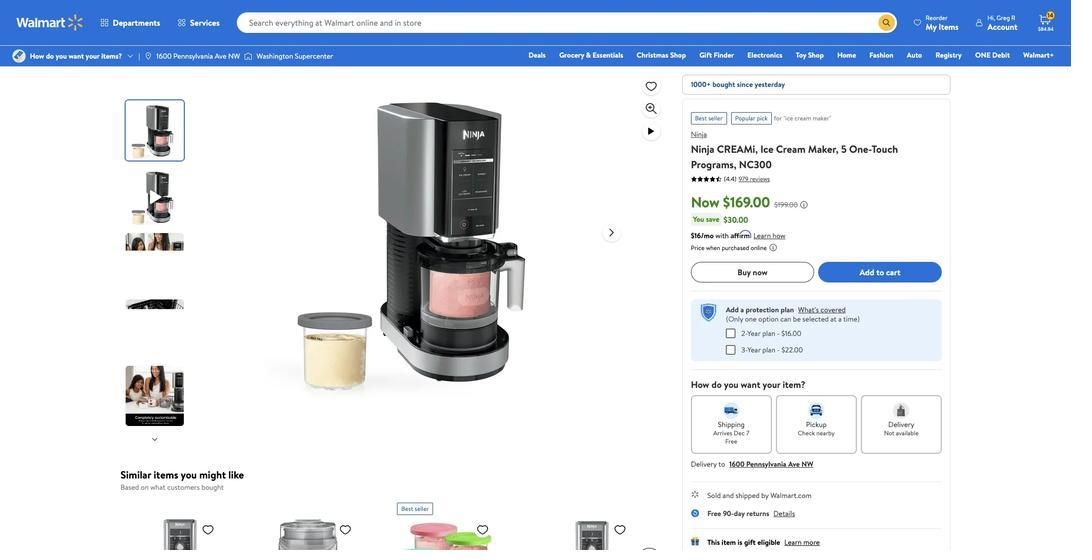 Task type: locate. For each thing, give the bounding box(es) containing it.
intent image for pickup image
[[809, 403, 825, 419]]

gifting made easy image
[[691, 538, 700, 546]]

0 vertical spatial delivery
[[889, 420, 915, 430]]

0 vertical spatial you
[[56, 51, 67, 61]]

do up the shipping
[[712, 378, 722, 391]]

0 vertical spatial your
[[86, 51, 100, 61]]

1 horizontal spatial makers
[[399, 13, 421, 23]]

$30.00
[[724, 214, 749, 225]]

1 vertical spatial 1600
[[730, 459, 745, 470]]

restored cuisinart ice-60wfr electric ice cream maker white - certified (refurbished) image
[[260, 520, 356, 551]]

a left one
[[741, 305, 744, 315]]

nw down check on the right bottom
[[802, 459, 814, 470]]

customers
[[167, 483, 200, 493]]

0 horizontal spatial want
[[69, 51, 84, 61]]

2 makers from the left
[[399, 13, 421, 23]]

departments
[[113, 17, 160, 28]]

1 horizontal spatial delivery
[[889, 420, 915, 430]]

1 horizontal spatial shop
[[809, 50, 824, 60]]

delivery not available
[[885, 420, 919, 438]]

shipping arrives dec 7 free
[[714, 420, 750, 446]]

delivery up sold
[[691, 459, 717, 470]]

1 vertical spatial do
[[712, 378, 722, 391]]

legal information image
[[770, 244, 778, 252]]

nc300
[[740, 158, 772, 172]]

0 horizontal spatial makers
[[332, 13, 354, 23]]

2 horizontal spatial  image
[[244, 51, 253, 61]]

with
[[716, 231, 729, 241]]

0 vertical spatial learn
[[754, 231, 771, 241]]

you inside "similar items you might like based on what customers bought"
[[181, 468, 197, 482]]

1 vertical spatial how
[[691, 378, 710, 391]]

auto
[[907, 50, 923, 60]]

add to favorites list, urru containers replacement for ninja creami pints and lids - 4 pack, 16oz cups compatible with nc301 nc300 nc299amz series ice cream maker - dishwasher safe, leak proof lids image
[[477, 524, 489, 537]]

next slide for similar items you might like list image
[[637, 549, 662, 551]]

add for add a protection plan what's covered (only one option can be selected at a time)
[[726, 305, 739, 315]]

want for items?
[[69, 51, 84, 61]]

0 vertical spatial -
[[778, 328, 780, 339]]

0 vertical spatial how
[[30, 51, 44, 61]]

free
[[726, 437, 738, 446], [708, 509, 722, 519]]

to down arrives on the bottom
[[719, 459, 726, 470]]

add left cart
[[860, 267, 875, 278]]

2 horizontal spatial you
[[725, 378, 739, 391]]

you up intent image for shipping
[[725, 378, 739, 391]]

1 vertical spatial seller
[[415, 505, 429, 513]]

0 horizontal spatial do
[[46, 51, 54, 61]]

1 horizontal spatial &
[[586, 50, 591, 60]]

home for home
[[838, 50, 857, 60]]

/ right kitchen appliances link
[[259, 13, 261, 23]]

1 vertical spatial want
[[741, 378, 761, 391]]

gift finder link
[[695, 49, 739, 61]]

add inside 'button'
[[860, 267, 875, 278]]

learn left more
[[785, 538, 802, 548]]

/
[[144, 13, 147, 23], [188, 13, 191, 23], [259, 13, 261, 23], [358, 13, 361, 23]]

2 vertical spatial plan
[[763, 345, 776, 355]]

cream
[[276, 13, 297, 23], [376, 13, 397, 23], [777, 142, 806, 156]]

delivery
[[889, 420, 915, 430], [691, 459, 717, 470]]

dessert
[[306, 13, 330, 23]]

- left "$16.00"
[[778, 328, 780, 339]]

to inside 'button'
[[877, 267, 885, 278]]

& left "dessert"
[[299, 13, 304, 23]]

your left items?
[[86, 51, 100, 61]]

1 horizontal spatial free
[[726, 437, 738, 446]]

 image for washington
[[244, 51, 253, 61]]

0 horizontal spatial your
[[86, 51, 100, 61]]

1 horizontal spatial your
[[763, 378, 781, 391]]

delivery for not
[[889, 420, 915, 430]]

1 horizontal spatial pennsylvania
[[747, 459, 787, 470]]

free 90-day returns details
[[708, 509, 796, 519]]

online
[[751, 244, 767, 252]]

best up ninja link
[[695, 114, 707, 123]]

items
[[154, 468, 178, 482]]

delivery inside delivery not available
[[889, 420, 915, 430]]

add
[[860, 267, 875, 278], [726, 305, 739, 315]]

delivery down intent image for delivery
[[889, 420, 915, 430]]

home link left appliances link
[[121, 13, 140, 23]]

1600 pennsylvania ave nw button
[[730, 459, 814, 470]]

1 vertical spatial home link
[[833, 49, 861, 61]]

by
[[762, 491, 769, 501]]

want left items?
[[69, 51, 84, 61]]

1 horizontal spatial best seller
[[695, 114, 723, 123]]

want down the 3-
[[741, 378, 761, 391]]

supercenter
[[295, 51, 334, 61]]

plan inside add a protection plan what's covered (only one option can be selected at a time)
[[781, 305, 795, 315]]

0 vertical spatial home link
[[121, 13, 140, 23]]

0 vertical spatial &
[[299, 13, 304, 23]]

 image
[[12, 49, 26, 63], [244, 51, 253, 61], [144, 52, 152, 60]]

walmart+ link
[[1019, 49, 1059, 61]]

essentials
[[593, 50, 624, 60]]

view video image
[[645, 125, 658, 138]]

ninja ninja creami, ice cream maker, 5 one-touch programs, nc300
[[691, 129, 899, 172]]

1 vertical spatial you
[[725, 378, 739, 391]]

save
[[706, 214, 720, 225]]

0 vertical spatial home
[[121, 13, 140, 23]]

1 vertical spatial best seller
[[402, 505, 429, 513]]

home link left fashion link
[[833, 49, 861, 61]]

0 horizontal spatial bought
[[202, 483, 224, 493]]

what's covered button
[[799, 305, 846, 315]]

ave
[[215, 51, 227, 61], [789, 459, 800, 470]]

1 horizontal spatial a
[[839, 314, 842, 325]]

shop inside 'christmas shop' link
[[671, 50, 686, 60]]

(4.4)
[[724, 175, 737, 183]]

& right 'grocery'
[[586, 50, 591, 60]]

item?
[[783, 378, 806, 391]]

1 vertical spatial learn
[[785, 538, 802, 548]]

Walmart Site-Wide search field
[[237, 12, 898, 33]]

pennsylvania up by
[[747, 459, 787, 470]]

-
[[778, 328, 780, 339], [778, 345, 780, 355]]

0 horizontal spatial 1600
[[157, 51, 172, 61]]

how for how do you want your items?
[[30, 51, 44, 61]]

home left appliances link
[[121, 13, 140, 23]]

 image left washington
[[244, 51, 253, 61]]

pennsylvania down services popup button
[[173, 51, 213, 61]]

year right 3-year plan - $22.00 checkbox
[[748, 345, 761, 355]]

grocery
[[560, 50, 585, 60]]

0 horizontal spatial learn
[[754, 231, 771, 241]]

(4.4) 979 reviews
[[724, 174, 770, 183]]

0 vertical spatial ave
[[215, 51, 227, 61]]

do for how do you want your items?
[[46, 51, 54, 61]]

1 vertical spatial add
[[726, 305, 739, 315]]

2-Year plan - $16.00 checkbox
[[726, 329, 736, 338]]

price
[[691, 244, 705, 252]]

1 horizontal spatial home
[[838, 50, 857, 60]]

search icon image
[[883, 19, 891, 27]]

nw down kitchen appliances link
[[228, 51, 240, 61]]

1 horizontal spatial bought
[[713, 79, 736, 90]]

1 appliances from the left
[[151, 13, 184, 23]]

home / appliances / kitchen appliances / ice cream & dessert makers / ice cream makers
[[121, 13, 421, 23]]

free left 90-
[[708, 509, 722, 519]]

2 horizontal spatial cream
[[777, 142, 806, 156]]

to for delivery
[[719, 459, 726, 470]]

kitchen appliances link
[[195, 13, 255, 23]]

seller inside product group
[[415, 505, 429, 513]]

shop inside toy shop link
[[809, 50, 824, 60]]

0 vertical spatial seller
[[709, 114, 723, 123]]

2 appliances from the left
[[221, 13, 255, 23]]

electronics
[[748, 50, 783, 60]]

appliances right kitchen
[[221, 13, 255, 23]]

/ left kitchen
[[188, 13, 191, 23]]

how for how do you want your item?
[[691, 378, 710, 391]]

home left fashion link
[[838, 50, 857, 60]]

1 horizontal spatial home link
[[833, 49, 861, 61]]

toy shop
[[796, 50, 824, 60]]

gift
[[700, 50, 712, 60]]

washington supercenter
[[257, 51, 334, 61]]

cart
[[887, 267, 901, 278]]

you up customers
[[181, 468, 197, 482]]

day
[[734, 509, 745, 519]]

auto link
[[903, 49, 927, 61]]

3 / from the left
[[259, 13, 261, 23]]

1 horizontal spatial appliances
[[221, 13, 255, 23]]

 image for 1600
[[144, 52, 152, 60]]

add inside add a protection plan what's covered (only one option can be selected at a time)
[[726, 305, 739, 315]]

2-
[[742, 328, 748, 339]]

 image down walmart image
[[12, 49, 26, 63]]

1 horizontal spatial 1600
[[730, 459, 745, 470]]

ninja down ninja link
[[691, 142, 715, 156]]

plan down option
[[763, 328, 776, 339]]

a
[[741, 305, 744, 315], [839, 314, 842, 325]]

home for home / appliances / kitchen appliances / ice cream & dessert makers / ice cream makers
[[121, 13, 140, 23]]

to left cart
[[877, 267, 885, 278]]

/ left ice cream makers "link"
[[358, 13, 361, 23]]

0 vertical spatial year
[[748, 328, 761, 339]]

shop right toy
[[809, 50, 824, 60]]

do for how do you want your item?
[[712, 378, 722, 391]]

1 vertical spatial plan
[[763, 328, 776, 339]]

0 horizontal spatial appliances
[[151, 13, 184, 23]]

2 shop from the left
[[809, 50, 824, 60]]

0 horizontal spatial how
[[30, 51, 44, 61]]

2 year from the top
[[748, 345, 761, 355]]

1600 right |
[[157, 51, 172, 61]]

add to favorites list, ninja creami, ice cream maker, 5 one-touch programs, nc300 image
[[645, 80, 658, 92]]

intent image for delivery image
[[894, 403, 910, 419]]

plan down 2-year plan - $16.00 on the bottom of page
[[763, 345, 776, 355]]

best seller
[[695, 114, 723, 123], [402, 505, 429, 513]]

1 horizontal spatial  image
[[144, 52, 152, 60]]

ninja creami, ice cream maker, 5 one-touch programs, nc300 - image 5 of 10 image
[[126, 366, 186, 427]]

0 vertical spatial want
[[69, 51, 84, 61]]

you down walmart image
[[56, 51, 67, 61]]

learn
[[754, 231, 771, 241], [785, 538, 802, 548]]

free down the shipping
[[726, 437, 738, 446]]

0 horizontal spatial add
[[726, 305, 739, 315]]

you
[[693, 214, 705, 225]]

1 vertical spatial nw
[[802, 459, 814, 470]]

0 horizontal spatial you
[[56, 51, 67, 61]]

next media item image
[[606, 226, 618, 239]]

bought down the might
[[202, 483, 224, 493]]

appliances
[[151, 13, 184, 23], [221, 13, 255, 23]]

returns
[[747, 509, 770, 519]]

year down one
[[748, 328, 761, 339]]

|
[[139, 51, 140, 61]]

affirm image
[[731, 230, 752, 239]]

bought
[[713, 79, 736, 90], [202, 483, 224, 493]]

0 horizontal spatial best
[[402, 505, 413, 513]]

plan right option
[[781, 305, 795, 315]]

delivery for to
[[691, 459, 717, 470]]

arrives
[[714, 429, 733, 438]]

deals
[[529, 50, 546, 60]]

1600 down dec on the right
[[730, 459, 745, 470]]

learn inside button
[[754, 231, 771, 241]]

best up urru containers replacement for ninja creami pints and lids - 4 pack, 16oz cups compatible with nc301 nc300 nc299amz series ice cream maker - dishwasher safe, leak proof lids image
[[402, 505, 413, 513]]

year
[[748, 328, 761, 339], [748, 345, 761, 355]]

3-
[[742, 345, 748, 355]]

0 horizontal spatial best seller
[[402, 505, 429, 513]]

0 horizontal spatial  image
[[12, 49, 26, 63]]

toy
[[796, 50, 807, 60]]

now $169.00
[[691, 192, 771, 212]]

0 horizontal spatial home link
[[121, 13, 140, 23]]

home
[[121, 13, 140, 23], [838, 50, 857, 60]]

to for add
[[877, 267, 885, 278]]

add to favorites list, ninja nc501 creami deluxe 11-in-1 xl ice cream maker silver (renewed) bundle with 2 yr cps enhanced protection pack image
[[614, 524, 627, 537]]

more
[[804, 538, 820, 548]]

account
[[988, 21, 1018, 32]]

2 horizontal spatial ice
[[761, 142, 774, 156]]

bought inside "similar items you might like based on what customers bought"
[[202, 483, 224, 493]]

1 horizontal spatial want
[[741, 378, 761, 391]]

want for item?
[[741, 378, 761, 391]]

ninja creami, ice cream maker, 5 one-touch programs, nc300 - image 1 of 10 image
[[126, 100, 186, 161]]

1 vertical spatial bought
[[202, 483, 224, 493]]

0 vertical spatial to
[[877, 267, 885, 278]]

based
[[121, 483, 139, 493]]

$22.00
[[782, 345, 803, 355]]

1 horizontal spatial to
[[877, 267, 885, 278]]

fashion link
[[865, 49, 899, 61]]

learn up online
[[754, 231, 771, 241]]

item
[[722, 538, 736, 548]]

0 horizontal spatial seller
[[415, 505, 429, 513]]

seller left popular
[[709, 114, 723, 123]]

and
[[723, 491, 734, 501]]

seller up urru containers replacement for ninja creami pints and lids - 4 pack, 16oz cups compatible with nc301 nc300 nc299amz series ice cream maker - dishwasher safe, leak proof lids image
[[415, 505, 429, 513]]

ninja nc501 creami deluxe 11-in-1 xl ice cream maker silver (renewed) bundle with 2 yr cps enhanced protection pack image
[[535, 520, 631, 551]]

add left one
[[726, 305, 739, 315]]

best seller up ninja link
[[695, 114, 723, 123]]

0 vertical spatial pennsylvania
[[173, 51, 213, 61]]

appliances left services
[[151, 13, 184, 23]]

nw
[[228, 51, 240, 61], [802, 459, 814, 470]]

shop
[[671, 50, 686, 60], [809, 50, 824, 60]]

toy shop link
[[792, 49, 829, 61]]

you for how do you want your items?
[[56, 51, 67, 61]]

1 year from the top
[[748, 328, 761, 339]]

0 horizontal spatial pennsylvania
[[173, 51, 213, 61]]

 image right |
[[144, 52, 152, 60]]

1 vertical spatial -
[[778, 345, 780, 355]]

0 horizontal spatial to
[[719, 459, 726, 470]]

0 horizontal spatial ave
[[215, 51, 227, 61]]

0 horizontal spatial free
[[708, 509, 722, 519]]

1 horizontal spatial add
[[860, 267, 875, 278]]

1 horizontal spatial cream
[[376, 13, 397, 23]]

1 vertical spatial ninja
[[691, 142, 715, 156]]

- left $22.00
[[778, 345, 780, 355]]

2 vertical spatial you
[[181, 468, 197, 482]]

reviews
[[750, 174, 770, 183]]

1 horizontal spatial you
[[181, 468, 197, 482]]

1 vertical spatial year
[[748, 345, 761, 355]]

ave down services
[[215, 51, 227, 61]]

0 vertical spatial free
[[726, 437, 738, 446]]

1 horizontal spatial do
[[712, 378, 722, 391]]

0 vertical spatial plan
[[781, 305, 795, 315]]

Search search field
[[237, 12, 898, 33]]

/ left appliances link
[[144, 13, 147, 23]]

ave up the walmart.com
[[789, 459, 800, 470]]

your left the item? on the bottom
[[763, 378, 781, 391]]

intent image for shipping image
[[724, 403, 740, 419]]

home link
[[121, 13, 140, 23], [833, 49, 861, 61]]

a right at
[[839, 314, 842, 325]]

next image image
[[151, 436, 159, 444]]

4 / from the left
[[358, 13, 361, 23]]

learn how
[[754, 231, 786, 241]]

1 horizontal spatial how
[[691, 378, 710, 391]]

0 vertical spatial ninja
[[691, 129, 707, 140]]

shop right christmas
[[671, 50, 686, 60]]

0 vertical spatial add
[[860, 267, 875, 278]]

do down walmart image
[[46, 51, 54, 61]]

delivery to 1600 pennsylvania ave nw
[[691, 459, 814, 470]]

1 vertical spatial best
[[402, 505, 413, 513]]

ninja up programs,
[[691, 129, 707, 140]]

nearby
[[817, 429, 835, 438]]

christmas
[[637, 50, 669, 60]]

1 shop from the left
[[671, 50, 686, 60]]

0 vertical spatial best
[[695, 114, 707, 123]]

bought left since
[[713, 79, 736, 90]]

best seller up urru containers replacement for ninja creami pints and lids - 4 pack, 16oz cups compatible with nc301 nc300 nc299amz series ice cream maker - dishwasher safe, leak proof lids image
[[402, 505, 429, 513]]

1 vertical spatial your
[[763, 378, 781, 391]]



Task type: describe. For each thing, give the bounding box(es) containing it.
items?
[[101, 51, 122, 61]]

you for how do you want your item?
[[725, 378, 739, 391]]

eligible
[[758, 538, 781, 548]]

0 vertical spatial 1600
[[157, 51, 172, 61]]

1000+
[[691, 79, 711, 90]]

14
[[1048, 11, 1054, 20]]

learn more button
[[785, 538, 820, 548]]

ice cream & dessert makers link
[[266, 13, 354, 23]]

can
[[781, 314, 792, 325]]

0 horizontal spatial cream
[[276, 13, 297, 23]]

restored ninja creami deluxe 11-in-1 xl ice cream maker, silver (nc501) (refurbished) image
[[123, 520, 218, 551]]

$199.00
[[775, 200, 798, 210]]

similar
[[121, 468, 151, 482]]

details button
[[774, 509, 796, 519]]

year for 3-
[[748, 345, 761, 355]]

maker,
[[809, 142, 839, 156]]

on
[[141, 483, 149, 493]]

walmart+
[[1024, 50, 1055, 60]]

christmas shop
[[637, 50, 686, 60]]

1 vertical spatial &
[[586, 50, 591, 60]]

2-year plan - $16.00
[[742, 328, 802, 339]]

1 vertical spatial pennsylvania
[[747, 459, 787, 470]]

urru containers replacement for ninja creami pints and lids - 4 pack, 16oz cups compatible with nc301 nc300 nc299amz series ice cream maker - dishwasher safe, leak proof lids image
[[397, 520, 493, 551]]

yesterday
[[755, 79, 786, 90]]

protection
[[746, 305, 780, 315]]

0 horizontal spatial &
[[299, 13, 304, 23]]

when
[[707, 244, 721, 252]]

sponsored
[[913, 43, 941, 51]]

how do you want your items?
[[30, 51, 122, 61]]

buy now
[[738, 267, 768, 278]]

you save $30.00
[[693, 214, 749, 225]]

your for item?
[[763, 378, 781, 391]]

(only
[[726, 314, 744, 325]]

shop for toy shop
[[809, 50, 824, 60]]

this item is gift eligible learn more
[[708, 538, 820, 548]]

time)
[[844, 314, 860, 325]]

fashion
[[870, 50, 894, 60]]

1 vertical spatial free
[[708, 509, 722, 519]]

ice cream makers link
[[365, 13, 421, 23]]

one debit link
[[971, 49, 1015, 61]]

learn more about strikethrough prices image
[[800, 201, 809, 209]]

- for $22.00
[[778, 345, 780, 355]]

shipped
[[736, 491, 760, 501]]

0 horizontal spatial ice
[[266, 13, 275, 23]]

1 ninja from the top
[[691, 129, 707, 140]]

ninja creami, ice cream maker, 5 one-touch programs, nc300 - image 4 of 10 image
[[126, 300, 186, 360]]

1 horizontal spatial ice
[[365, 13, 374, 23]]

1 horizontal spatial seller
[[709, 114, 723, 123]]

ninja creami, ice cream maker, 5 one-touch programs, nc300 image
[[265, 75, 595, 405]]

greg
[[997, 13, 1011, 22]]

ninja link
[[691, 129, 707, 140]]

your for items?
[[86, 51, 100, 61]]

cream inside ninja ninja creami, ice cream maker, 5 one-touch programs, nc300
[[777, 142, 806, 156]]

grocery & essentials
[[560, 50, 624, 60]]

buy now button
[[691, 262, 815, 283]]

what
[[150, 483, 166, 493]]

7
[[747, 429, 750, 438]]

year for 2-
[[748, 328, 761, 339]]

one
[[976, 50, 991, 60]]

add for add to cart
[[860, 267, 875, 278]]

1 horizontal spatial nw
[[802, 459, 814, 470]]

popular pick
[[736, 114, 768, 123]]

90-
[[723, 509, 734, 519]]

"ice
[[784, 114, 794, 123]]

1 makers from the left
[[332, 13, 354, 23]]

$16/mo
[[691, 231, 714, 241]]

touch
[[872, 142, 899, 156]]

- for $16.00
[[778, 328, 780, 339]]

price when purchased online
[[691, 244, 767, 252]]

at
[[831, 314, 837, 325]]

hi, greg r account
[[988, 13, 1018, 32]]

departments button
[[92, 10, 169, 35]]

5
[[842, 142, 847, 156]]

free inside the shipping arrives dec 7 free
[[726, 437, 738, 446]]

0 vertical spatial bought
[[713, 79, 736, 90]]

you for similar items you might like based on what customers bought
[[181, 468, 197, 482]]

wpp logo image
[[700, 304, 718, 323]]

0 horizontal spatial a
[[741, 305, 744, 315]]

might
[[199, 468, 226, 482]]

ninja creami, ice cream maker, 5 one-touch programs, nc300 - image 2 of 10 image
[[126, 167, 186, 227]]

items
[[939, 21, 959, 32]]

one
[[745, 314, 757, 325]]

learn how button
[[754, 231, 786, 242]]

christmas shop link
[[632, 49, 691, 61]]

2 / from the left
[[188, 13, 191, 23]]

like
[[229, 468, 244, 482]]

walmart image
[[16, 14, 83, 31]]

best inside product group
[[402, 505, 413, 513]]

ad disclaimer and feedback for skylinedisplayad image
[[943, 43, 951, 51]]

registry
[[936, 50, 962, 60]]

maker"
[[813, 114, 832, 123]]

product group
[[397, 499, 512, 551]]

deals link
[[524, 49, 551, 61]]

shop for christmas shop
[[671, 50, 686, 60]]

check
[[799, 429, 816, 438]]

979
[[739, 174, 749, 183]]

ice inside ninja ninja creami, ice cream maker, 5 one-touch programs, nc300
[[761, 142, 774, 156]]

now
[[691, 192, 720, 212]]

$84.84
[[1039, 25, 1054, 32]]

since
[[737, 79, 753, 90]]

best seller inside product group
[[402, 505, 429, 513]]

option
[[759, 314, 779, 325]]

how
[[773, 231, 786, 241]]

now
[[753, 267, 768, 278]]

similar items you might like based on what customers bought
[[121, 468, 244, 493]]

ninja creami, ice cream maker, 5 one-touch programs, nc300 - image 3 of 10 image
[[126, 233, 186, 294]]

1600 pennsylvania ave nw
[[157, 51, 240, 61]]

selected
[[803, 314, 829, 325]]

r
[[1012, 13, 1016, 22]]

gift
[[745, 538, 756, 548]]

services
[[190, 17, 220, 28]]

covered
[[821, 305, 846, 315]]

one debit
[[976, 50, 1011, 60]]

2 ninja from the top
[[691, 142, 715, 156]]

be
[[794, 314, 801, 325]]

for "ice cream maker"
[[774, 114, 832, 123]]

1000+ bought since yesterday
[[691, 79, 786, 90]]

$16/mo with
[[691, 231, 729, 241]]

1 horizontal spatial ave
[[789, 459, 800, 470]]

grocery & essentials link
[[555, 49, 628, 61]]

$16.00
[[782, 328, 802, 339]]

kitchen
[[195, 13, 219, 23]]

0 horizontal spatial nw
[[228, 51, 240, 61]]

1 / from the left
[[144, 13, 147, 23]]

 image for how
[[12, 49, 26, 63]]

add to favorites list, restored ninja creami deluxe 11-in-1 xl ice cream maker, silver (nc501) (refurbished) image
[[202, 524, 214, 537]]

3-Year plan - $22.00 checkbox
[[726, 346, 736, 355]]

plan for $22.00
[[763, 345, 776, 355]]

reorder my items
[[926, 13, 959, 32]]

add to favorites list, restored cuisinart ice-60wfr electric ice cream maker white - certified (refurbished) image
[[339, 524, 352, 537]]

zoom image modal image
[[645, 103, 658, 115]]

plan for $16.00
[[763, 328, 776, 339]]

1 horizontal spatial learn
[[785, 538, 802, 548]]

1 horizontal spatial best
[[695, 114, 707, 123]]



Task type: vqa. For each thing, say whether or not it's contained in the screenshot.
Cream within the ninja ninja creami, ice cream maker, 5 one-touch programs, nc300
yes



